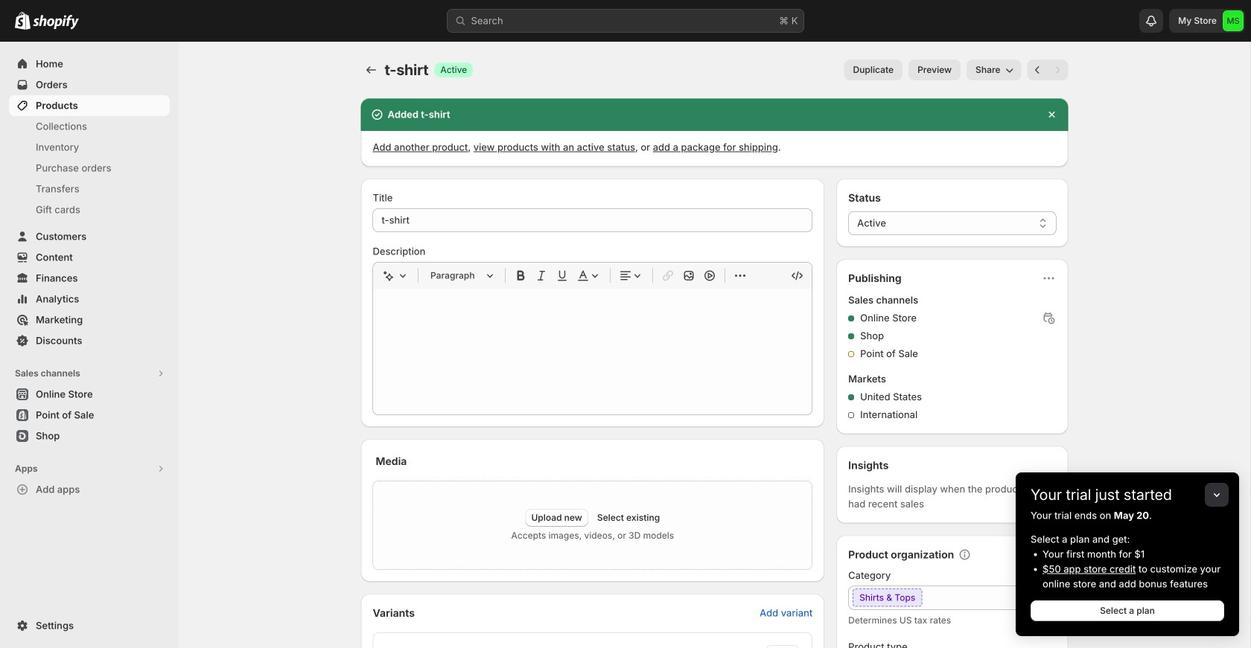 Task type: vqa. For each thing, say whether or not it's contained in the screenshot.
the top YYYY-MM-DD Text Box
no



Task type: describe. For each thing, give the bounding box(es) containing it.
shopify image
[[15, 12, 31, 30]]

Shirts & Tops text field
[[848, 587, 1012, 610]]

shopify image
[[33, 15, 79, 30]]



Task type: locate. For each thing, give the bounding box(es) containing it.
Short sleeve t-shirt text field
[[373, 209, 813, 232]]

next image
[[1051, 63, 1065, 77]]

my store image
[[1223, 10, 1244, 31]]



